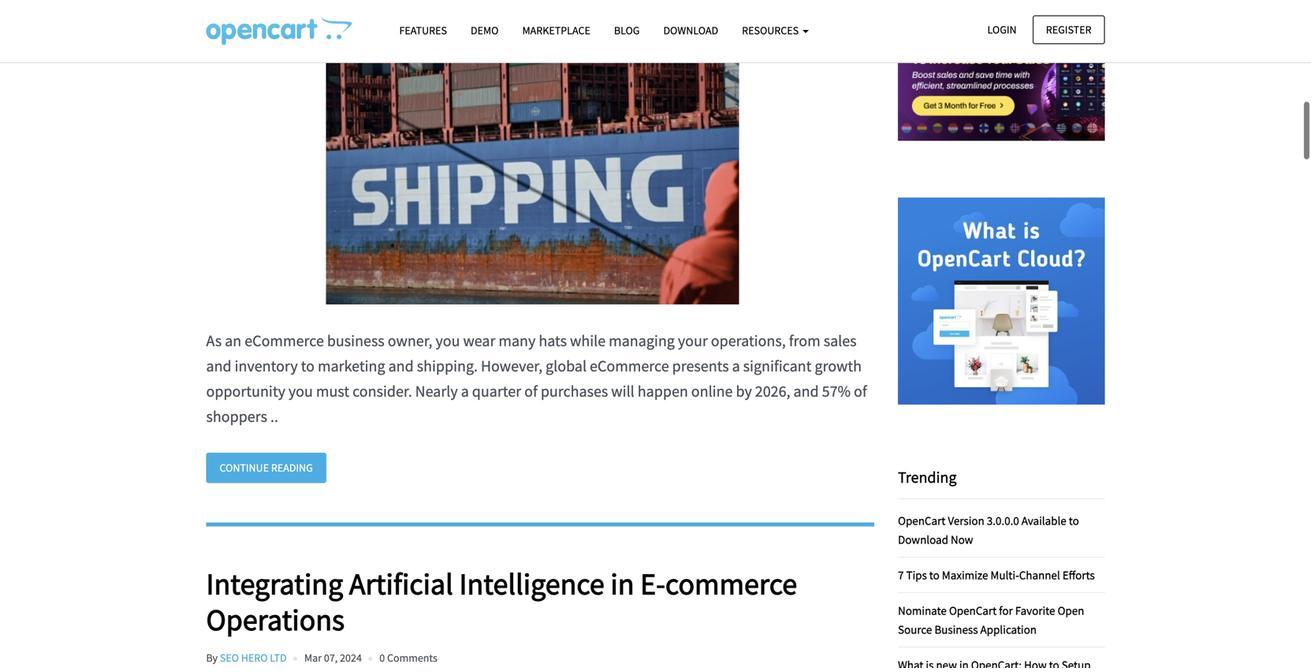 Task type: locate. For each thing, give the bounding box(es) containing it.
and
[[206, 354, 232, 374], [388, 354, 414, 374], [794, 380, 819, 399]]

0 vertical spatial you
[[436, 329, 460, 349]]

quarter
[[472, 380, 521, 399]]

your
[[678, 329, 708, 349]]

inventory
[[235, 354, 298, 374]]

source
[[898, 620, 932, 635]]

2 horizontal spatial to
[[1069, 511, 1079, 526]]

login link
[[974, 15, 1031, 44]]

1 horizontal spatial ecommerce
[[590, 354, 669, 374]]

blog link
[[602, 17, 652, 44]]

a up by
[[732, 354, 740, 374]]

download
[[664, 23, 719, 37], [898, 530, 949, 545]]

ecommerce up will
[[590, 354, 669, 374]]

of
[[525, 380, 538, 399], [854, 380, 867, 399]]

1 mar from the top
[[304, 1, 322, 16]]

to right inventory
[[301, 354, 315, 374]]

opencart up business
[[949, 601, 997, 616]]

continue reading link
[[206, 451, 326, 481]]

1 vertical spatial 2024
[[340, 649, 362, 663]]

channel
[[1020, 566, 1061, 581]]

mar right ltd
[[304, 649, 322, 663]]

opencart cloud image
[[898, 196, 1105, 403]]

1 vertical spatial mar
[[304, 649, 322, 663]]

a right nearly
[[461, 380, 469, 399]]

resources link
[[730, 17, 821, 44]]

ltd
[[270, 649, 287, 663]]

application
[[981, 620, 1037, 635]]

e-
[[640, 563, 666, 601]]

1 horizontal spatial of
[[854, 380, 867, 399]]

shoppers
[[206, 405, 267, 425]]

1 vertical spatial mar 07, 2024
[[304, 649, 362, 663]]

by
[[736, 380, 752, 399]]

by seo hero ltd
[[206, 649, 287, 663]]

a
[[732, 354, 740, 374], [461, 380, 469, 399]]

integrating artificial intelligence in e-commerce operations
[[206, 563, 797, 637]]

0 vertical spatial opencart
[[898, 511, 946, 526]]

reading
[[271, 459, 313, 473]]

an
[[225, 329, 242, 349]]

download up tips
[[898, 530, 949, 545]]

consider.
[[353, 380, 412, 399]]

demo link
[[459, 17, 511, 44]]

0 vertical spatial a
[[732, 354, 740, 374]]

nominate
[[898, 601, 947, 616]]

to right tips
[[930, 566, 940, 581]]

mar 07, 2024 up opencart - blog image
[[304, 1, 362, 16]]

tips
[[907, 566, 927, 581]]

0 horizontal spatial opencart
[[898, 511, 946, 526]]

0 horizontal spatial ecommerce
[[245, 329, 324, 349]]

nominate opencart for favorite open source business application
[[898, 601, 1085, 635]]

download inside download link
[[664, 23, 719, 37]]

2026,
[[755, 380, 791, 399]]

continue reading
[[220, 459, 313, 473]]

managing
[[609, 329, 675, 349]]

opencart down "trending" in the bottom right of the page
[[898, 511, 946, 526]]

0 horizontal spatial download
[[664, 23, 719, 37]]

7 tips to maximize multi-channel efforts link
[[898, 566, 1095, 581]]

0 vertical spatial ecommerce
[[245, 329, 324, 349]]

however,
[[481, 354, 543, 374]]

and left '57%'
[[794, 380, 819, 399]]

purchases
[[541, 380, 608, 399]]

0 vertical spatial to
[[301, 354, 315, 374]]

07, left "0"
[[324, 649, 338, 663]]

07,
[[324, 1, 338, 16], [324, 649, 338, 663]]

2024 up opencart - blog image
[[340, 1, 362, 16]]

1 horizontal spatial opencart
[[949, 601, 997, 616]]

you up shipping.
[[436, 329, 460, 349]]

1 vertical spatial download
[[898, 530, 949, 545]]

..
[[270, 405, 278, 425]]

0 vertical spatial 2024
[[340, 1, 362, 16]]

7 tips to maximize multi-channel efforts
[[898, 566, 1095, 581]]

1 horizontal spatial and
[[388, 354, 414, 374]]

and down as at left
[[206, 354, 232, 374]]

0 horizontal spatial a
[[461, 380, 469, 399]]

you left must
[[289, 380, 313, 399]]

of down the however,
[[525, 380, 538, 399]]

0 vertical spatial mar
[[304, 1, 322, 16]]

resources
[[742, 23, 801, 37]]

0 vertical spatial 07,
[[324, 1, 338, 16]]

seo hero ltd link
[[220, 649, 287, 663]]

mar up opencart - blog image
[[304, 1, 322, 16]]

0 vertical spatial download
[[664, 23, 719, 37]]

growth
[[815, 354, 862, 374]]

mar 07, 2024 left "0"
[[304, 649, 362, 663]]

download inside opencart version 3.0.0.0 available to download now
[[898, 530, 949, 545]]

57%
[[822, 380, 851, 399]]

0 horizontal spatial to
[[301, 354, 315, 374]]

to right available
[[1069, 511, 1079, 526]]

mar 07, 2024
[[304, 1, 362, 16], [304, 649, 362, 663]]

from
[[789, 329, 821, 349]]

of right '57%'
[[854, 380, 867, 399]]

2024 left "0"
[[340, 649, 362, 663]]

0 comments
[[380, 649, 438, 663]]

1 vertical spatial to
[[1069, 511, 1079, 526]]

3.0.0.0
[[987, 511, 1020, 526]]

1 horizontal spatial download
[[898, 530, 949, 545]]

significant
[[743, 354, 812, 374]]

mar
[[304, 1, 322, 16], [304, 649, 322, 663]]

available
[[1022, 511, 1067, 526]]

marketplace link
[[511, 17, 602, 44]]

version
[[948, 511, 985, 526]]

global
[[546, 354, 587, 374]]

0
[[380, 649, 385, 663]]

opencart
[[898, 511, 946, 526], [949, 601, 997, 616]]

1 horizontal spatial to
[[930, 566, 940, 581]]

you
[[436, 329, 460, 349], [289, 380, 313, 399]]

1 vertical spatial 07,
[[324, 649, 338, 663]]

marketplace
[[522, 23, 591, 37]]

0 horizontal spatial you
[[289, 380, 313, 399]]

international shipping regulations: what ecommerce business needs to know image
[[206, 28, 859, 303]]

2 horizontal spatial and
[[794, 380, 819, 399]]

0 horizontal spatial of
[[525, 380, 538, 399]]

happen
[[638, 380, 688, 399]]

1 mar 07, 2024 from the top
[[304, 1, 362, 16]]

1 vertical spatial opencart
[[949, 601, 997, 616]]

artificial
[[349, 563, 453, 601]]

1 vertical spatial ecommerce
[[590, 354, 669, 374]]

ecommerce
[[245, 329, 324, 349], [590, 354, 669, 374]]

commerce
[[666, 563, 797, 601]]

by
[[206, 649, 218, 663]]

shipping.
[[417, 354, 478, 374]]

07, up opencart - blog image
[[324, 1, 338, 16]]

1 horizontal spatial a
[[732, 354, 740, 374]]

2024
[[340, 1, 362, 16], [340, 649, 362, 663]]

multi-
[[991, 566, 1020, 581]]

1 horizontal spatial you
[[436, 329, 460, 349]]

as
[[206, 329, 222, 349]]

0 vertical spatial mar 07, 2024
[[304, 1, 362, 16]]

ecommerce up inventory
[[245, 329, 324, 349]]

and down owner,
[[388, 354, 414, 374]]

download right blog
[[664, 23, 719, 37]]

opencart - blog image
[[206, 17, 352, 45]]

nominate opencart for favorite open source business application link
[[898, 601, 1085, 635]]



Task type: describe. For each thing, give the bounding box(es) containing it.
1 vertical spatial you
[[289, 380, 313, 399]]

seo
[[220, 649, 239, 663]]

register link
[[1033, 15, 1105, 44]]

owner,
[[388, 329, 433, 349]]

2 07, from the top
[[324, 649, 338, 663]]

trending
[[898, 466, 957, 485]]

opencart version 3.0.0.0 available to download now
[[898, 511, 1079, 545]]

1 of from the left
[[525, 380, 538, 399]]

while
[[570, 329, 606, 349]]

online
[[692, 380, 733, 399]]

register
[[1046, 22, 1092, 37]]

features link
[[388, 17, 459, 44]]

as an ecommerce business owner, you wear many hats while managing your operations, from sales and inventory to marketing and shipping. however, global ecommerce presents a significant growth opportunity you must consider. nearly a quarter of purchases will happen online by 2026, and 57% of shoppers ..
[[206, 329, 867, 425]]

operations,
[[711, 329, 786, 349]]

demo
[[471, 23, 499, 37]]

to inside as an ecommerce business owner, you wear many hats while managing your operations, from sales and inventory to marketing and shipping. however, global ecommerce presents a significant growth opportunity you must consider. nearly a quarter of purchases will happen online by 2026, and 57% of shoppers ..
[[301, 354, 315, 374]]

will
[[611, 380, 635, 399]]

open
[[1058, 601, 1085, 616]]

business
[[935, 620, 978, 635]]

integrating
[[206, 563, 343, 601]]

2 mar 07, 2024 from the top
[[304, 649, 362, 663]]

nearly
[[415, 380, 458, 399]]

favorite
[[1016, 601, 1056, 616]]

1 2024 from the top
[[340, 1, 362, 16]]

operations
[[206, 599, 345, 637]]

efforts
[[1063, 566, 1095, 581]]

comments
[[387, 649, 438, 663]]

2 mar from the top
[[304, 649, 322, 663]]

in
[[611, 563, 634, 601]]

0 horizontal spatial and
[[206, 354, 232, 374]]

marketing
[[318, 354, 385, 374]]

sales
[[824, 329, 857, 349]]

opencart inside nominate opencart for favorite open source business application
[[949, 601, 997, 616]]

hero
[[241, 649, 268, 663]]

intelligence
[[459, 563, 605, 601]]

2 2024 from the top
[[340, 649, 362, 663]]

continue
[[220, 459, 269, 473]]

opencart version 3.0.0.0 available to download now link
[[898, 511, 1079, 545]]

features
[[399, 23, 447, 37]]

many
[[499, 329, 536, 349]]

now
[[951, 530, 974, 545]]

to inside opencart version 3.0.0.0 available to download now
[[1069, 511, 1079, 526]]

wear
[[463, 329, 496, 349]]

1 07, from the top
[[324, 1, 338, 16]]

download link
[[652, 17, 730, 44]]

blog
[[614, 23, 640, 37]]

opencart inside opencart version 3.0.0.0 available to download now
[[898, 511, 946, 526]]

hats
[[539, 329, 567, 349]]

presents
[[672, 354, 729, 374]]

2 of from the left
[[854, 380, 867, 399]]

for
[[999, 601, 1013, 616]]

business
[[327, 329, 385, 349]]

7
[[898, 566, 904, 581]]

opportunity
[[206, 380, 285, 399]]

integrating artificial intelligence in e-commerce operations link
[[206, 563, 875, 637]]

noda image
[[898, 0, 1105, 180]]

2 vertical spatial to
[[930, 566, 940, 581]]

must
[[316, 380, 349, 399]]

1 vertical spatial a
[[461, 380, 469, 399]]

maximize
[[942, 566, 989, 581]]

login
[[988, 22, 1017, 37]]



Task type: vqa. For each thing, say whether or not it's contained in the screenshot.
Integrating Artificial Intelligence in E-commerce Operations
yes



